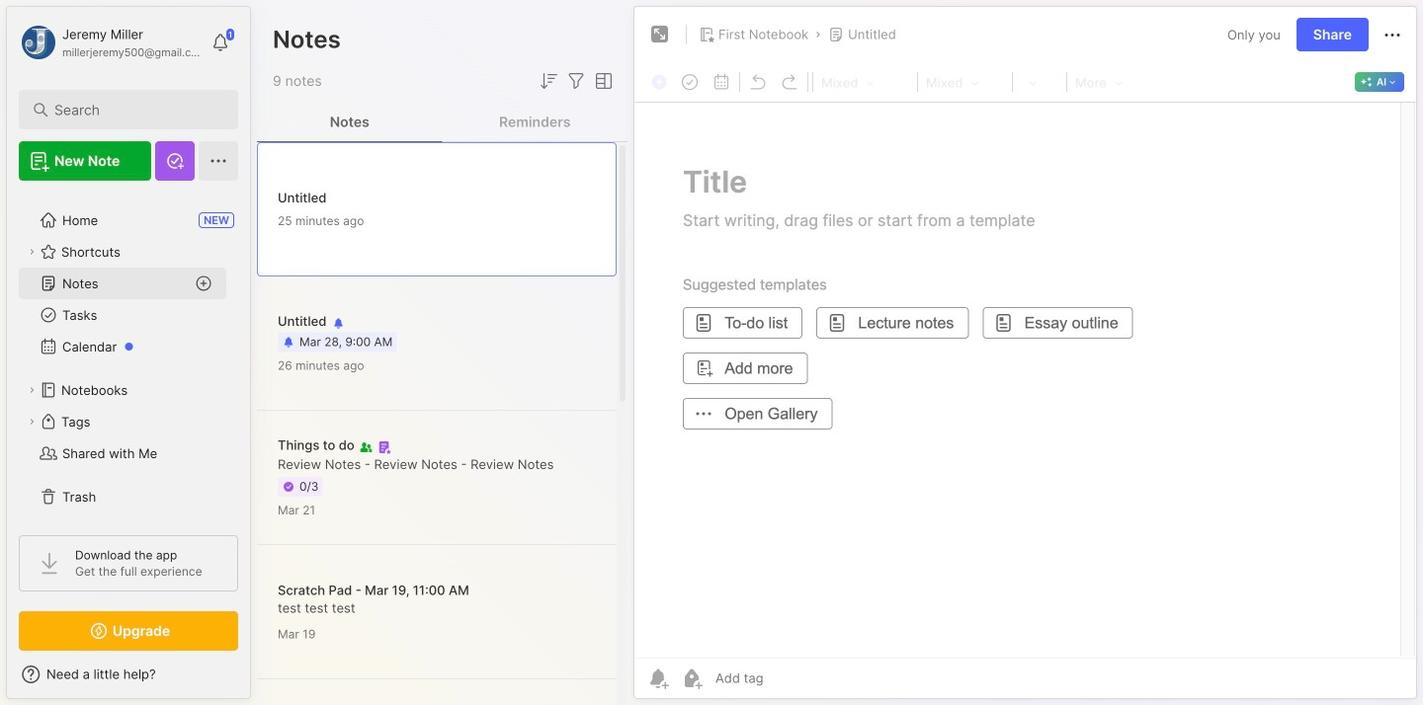 Task type: describe. For each thing, give the bounding box(es) containing it.
Heading level field
[[815, 69, 915, 95]]

WHAT'S NEW field
[[7, 659, 250, 691]]

expand notebooks image
[[26, 384, 38, 396]]

Insert field
[[646, 69, 674, 95]]

add a reminder image
[[646, 667, 670, 691]]

Add filters field
[[564, 69, 588, 93]]

View options field
[[588, 69, 616, 93]]

Account field
[[19, 23, 202, 62]]

heading level image
[[815, 69, 915, 95]]

more image
[[1069, 69, 1129, 95]]

font family image
[[920, 69, 1010, 95]]

More actions field
[[1381, 22, 1404, 47]]

note window element
[[634, 6, 1417, 705]]

main element
[[0, 0, 257, 706]]

more actions image
[[1381, 23, 1404, 47]]

add filters image
[[564, 69, 588, 93]]

click to collapse image
[[250, 669, 264, 693]]



Task type: locate. For each thing, give the bounding box(es) containing it.
font size image
[[1015, 69, 1064, 95]]

More field
[[1069, 69, 1129, 95]]

Font size field
[[1015, 69, 1064, 95]]

expand note image
[[648, 23, 672, 46]]

Search text field
[[54, 101, 212, 120]]

add tag image
[[680, 667, 704, 691]]

Font family field
[[920, 69, 1010, 95]]

Sort options field
[[537, 69, 560, 93]]

tab list
[[257, 103, 628, 142]]

Add tag field
[[714, 670, 862, 687]]

insert image
[[646, 69, 674, 95]]

expand tags image
[[26, 416, 38, 428]]

Note Editor text field
[[635, 102, 1416, 658]]

none search field inside main element
[[54, 98, 212, 122]]

None search field
[[54, 98, 212, 122]]

tree
[[7, 193, 250, 525]]

tree inside main element
[[7, 193, 250, 525]]



Task type: vqa. For each thing, say whether or not it's contained in the screenshot.
the Expand Tags image at the left
yes



